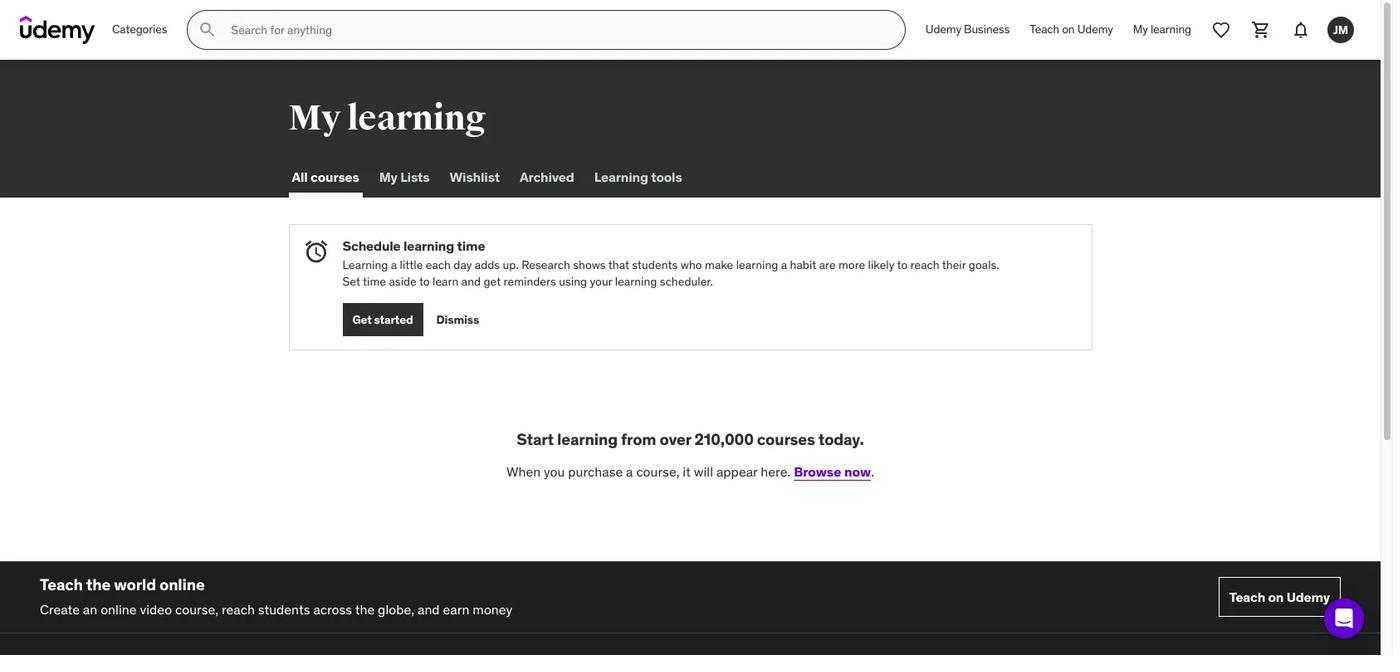 Task type: describe. For each thing, give the bounding box(es) containing it.
reminders
[[504, 274, 556, 289]]

1 horizontal spatial my learning
[[1134, 22, 1192, 37]]

teach the world online create an online video course, reach students across the globe, and earn money
[[40, 574, 513, 618]]

from
[[621, 430, 657, 450]]

likely
[[868, 258, 895, 273]]

earn
[[443, 602, 470, 618]]

who
[[681, 258, 702, 273]]

create
[[40, 602, 80, 618]]

using
[[559, 274, 587, 289]]

categories button
[[102, 10, 177, 50]]

210,000
[[695, 430, 754, 450]]

learning up 'purchase' in the left of the page
[[557, 430, 618, 450]]

it
[[683, 464, 691, 480]]

teach on udemy for the teach on udemy link to the top
[[1030, 22, 1114, 37]]

globe,
[[378, 602, 415, 618]]

my learning link
[[1124, 10, 1202, 50]]

business
[[964, 22, 1010, 37]]

0 horizontal spatial a
[[391, 258, 397, 273]]

0 horizontal spatial time
[[363, 274, 386, 289]]

teach for the right the teach on udemy link
[[1230, 589, 1266, 605]]

my lists
[[379, 169, 430, 186]]

more
[[839, 258, 866, 273]]

started
[[374, 312, 413, 327]]

learning up each
[[404, 238, 454, 254]]

dismiss button
[[437, 303, 479, 337]]

will
[[694, 464, 714, 480]]

start
[[517, 430, 554, 450]]

all courses
[[292, 169, 359, 186]]

dismiss
[[437, 312, 479, 327]]

goals.
[[969, 258, 1000, 273]]

my lists link
[[376, 158, 433, 198]]

browse
[[794, 464, 842, 480]]

now
[[845, 464, 871, 480]]

shopping cart with 0 items image
[[1252, 20, 1272, 40]]

archived link
[[517, 158, 578, 198]]

teach on udemy for the right the teach on udemy link
[[1230, 589, 1331, 605]]

an
[[83, 602, 97, 618]]

world
[[114, 574, 156, 594]]

shows
[[573, 258, 606, 273]]

learning tools link
[[591, 158, 686, 198]]

today.
[[819, 430, 864, 450]]

browse now link
[[794, 464, 871, 480]]

jm link
[[1321, 10, 1361, 50]]

1 horizontal spatial a
[[626, 464, 633, 480]]

submit search image
[[198, 20, 218, 40]]

are
[[819, 258, 836, 273]]

day
[[454, 258, 472, 273]]

0 vertical spatial online
[[159, 574, 205, 594]]

learn
[[433, 274, 459, 289]]

start learning from over 210,000 courses today.
[[517, 430, 864, 450]]

aside
[[389, 274, 417, 289]]

reach inside the teach the world online create an online video course, reach students across the globe, and earn money
[[222, 602, 255, 618]]

udemy for the right the teach on udemy link
[[1287, 589, 1331, 605]]

my for my lists link
[[379, 169, 398, 186]]

0 horizontal spatial to
[[419, 274, 430, 289]]

learning inside schedule learning time learning a little each day adds up. research shows that students who make learning a habit are more likely to reach their goals. set time aside to learn and get reminders using your learning scheduler.
[[343, 258, 388, 273]]

1 vertical spatial the
[[355, 602, 375, 618]]

schedule learning time learning a little each day adds up. research shows that students who make learning a habit are more likely to reach their goals. set time aside to learn and get reminders using your learning scheduler.
[[343, 238, 1000, 289]]

learning up lists
[[347, 97, 486, 140]]

1 horizontal spatial teach on udemy link
[[1219, 577, 1341, 617]]

udemy for the teach on udemy link to the top
[[1078, 22, 1114, 37]]

lists
[[400, 169, 430, 186]]

over
[[660, 430, 691, 450]]

learning left wishlist image
[[1151, 22, 1192, 37]]

little
[[400, 258, 423, 273]]

and inside the teach the world online create an online video course, reach students across the globe, and earn money
[[418, 602, 440, 618]]

learning inside learning tools link
[[594, 169, 649, 186]]

1 horizontal spatial to
[[897, 258, 908, 273]]



Task type: locate. For each thing, give the bounding box(es) containing it.
0 horizontal spatial teach on udemy
[[1030, 22, 1114, 37]]

my up all courses
[[289, 97, 341, 140]]

0 vertical spatial and
[[462, 274, 481, 289]]

1 vertical spatial on
[[1269, 589, 1284, 605]]

0 vertical spatial teach on udemy link
[[1020, 10, 1124, 50]]

2 vertical spatial my
[[379, 169, 398, 186]]

learning down the that
[[615, 274, 657, 289]]

1 horizontal spatial and
[[462, 274, 481, 289]]

0 horizontal spatial teach
[[40, 574, 83, 594]]

the up an
[[86, 574, 111, 594]]

1 vertical spatial my
[[289, 97, 341, 140]]

1 horizontal spatial time
[[457, 238, 485, 254]]

teach for the teach on udemy link to the top
[[1030, 22, 1060, 37]]

a left "habit" on the top right
[[781, 258, 788, 273]]

scheduler.
[[660, 274, 713, 289]]

money
[[473, 602, 513, 618]]

notifications image
[[1292, 20, 1311, 40]]

1 horizontal spatial the
[[355, 602, 375, 618]]

1 horizontal spatial courses
[[757, 430, 815, 450]]

udemy
[[926, 22, 962, 37], [1078, 22, 1114, 37], [1287, 589, 1331, 605]]

each
[[426, 258, 451, 273]]

my learning up my lists
[[289, 97, 486, 140]]

courses inside all courses link
[[311, 169, 359, 186]]

0 vertical spatial learning
[[594, 169, 649, 186]]

to right likely
[[897, 258, 908, 273]]

1 vertical spatial teach on udemy link
[[1219, 577, 1341, 617]]

courses right all
[[311, 169, 359, 186]]

when you purchase a course, it will appear here. browse now .
[[507, 464, 875, 480]]

your
[[590, 274, 612, 289]]

0 horizontal spatial and
[[418, 602, 440, 618]]

that
[[609, 258, 630, 273]]

my left wishlist image
[[1134, 22, 1148, 37]]

0 horizontal spatial my learning
[[289, 97, 486, 140]]

teach on udemy link
[[1020, 10, 1124, 50], [1219, 577, 1341, 617]]

my left lists
[[379, 169, 398, 186]]

wishlist
[[450, 169, 500, 186]]

1 vertical spatial and
[[418, 602, 440, 618]]

0 horizontal spatial online
[[101, 602, 137, 618]]

2 horizontal spatial teach
[[1230, 589, 1266, 605]]

1 horizontal spatial teach
[[1030, 22, 1060, 37]]

0 vertical spatial to
[[897, 258, 908, 273]]

teach inside the teach the world online create an online video course, reach students across the globe, and earn money
[[40, 574, 83, 594]]

0 vertical spatial my learning
[[1134, 22, 1192, 37]]

students up scheduler.
[[632, 258, 678, 273]]

research
[[522, 258, 570, 273]]

udemy business link
[[916, 10, 1020, 50]]

schedule
[[343, 238, 401, 254]]

a left little
[[391, 258, 397, 273]]

all courses link
[[289, 158, 363, 198]]

teach on udemy
[[1030, 22, 1114, 37], [1230, 589, 1331, 605]]

0 vertical spatial teach on udemy
[[1030, 22, 1114, 37]]

1 horizontal spatial on
[[1269, 589, 1284, 605]]

purchase
[[568, 464, 623, 480]]

and inside schedule learning time learning a little each day adds up. research shows that students who make learning a habit are more likely to reach their goals. set time aside to learn and get reminders using your learning scheduler.
[[462, 274, 481, 289]]

0 horizontal spatial learning
[[343, 258, 388, 273]]

1 vertical spatial online
[[101, 602, 137, 618]]

adds
[[475, 258, 500, 273]]

get
[[353, 312, 372, 327]]

the left globe,
[[355, 602, 375, 618]]

1 horizontal spatial teach on udemy
[[1230, 589, 1331, 605]]

0 horizontal spatial udemy
[[926, 22, 962, 37]]

1 vertical spatial teach on udemy
[[1230, 589, 1331, 605]]

my learning left wishlist image
[[1134, 22, 1192, 37]]

time up day
[[457, 238, 485, 254]]

Search for anything text field
[[228, 16, 885, 44]]

learning left tools
[[594, 169, 649, 186]]

1 vertical spatial students
[[258, 602, 310, 618]]

0 vertical spatial reach
[[911, 258, 940, 273]]

0 horizontal spatial my
[[289, 97, 341, 140]]

learning
[[594, 169, 649, 186], [343, 258, 388, 273]]

1 vertical spatial reach
[[222, 602, 255, 618]]

my for the my learning link on the top
[[1134, 22, 1148, 37]]

0 vertical spatial my
[[1134, 22, 1148, 37]]

reach left their
[[911, 258, 940, 273]]

1 vertical spatial courses
[[757, 430, 815, 450]]

and down day
[[462, 274, 481, 289]]

1 horizontal spatial course,
[[637, 464, 680, 480]]

a
[[391, 258, 397, 273], [781, 258, 788, 273], [626, 464, 633, 480]]

1 horizontal spatial online
[[159, 574, 205, 594]]

1 horizontal spatial udemy
[[1078, 22, 1114, 37]]

to
[[897, 258, 908, 273], [419, 274, 430, 289]]

reach inside schedule learning time learning a little each day adds up. research shows that students who make learning a habit are more likely to reach their goals. set time aside to learn and get reminders using your learning scheduler.
[[911, 258, 940, 273]]

1 horizontal spatial reach
[[911, 258, 940, 273]]

students inside schedule learning time learning a little each day adds up. research shows that students who make learning a habit are more likely to reach their goals. set time aside to learn and get reminders using your learning scheduler.
[[632, 258, 678, 273]]

online up video
[[159, 574, 205, 594]]

set
[[343, 274, 360, 289]]

students inside the teach the world online create an online video course, reach students across the globe, and earn money
[[258, 602, 310, 618]]

2 horizontal spatial udemy
[[1287, 589, 1331, 605]]

.
[[871, 464, 875, 480]]

0 vertical spatial on
[[1062, 22, 1075, 37]]

wishlist link
[[446, 158, 503, 198]]

jm
[[1334, 22, 1349, 37]]

a down the from
[[626, 464, 633, 480]]

make
[[705, 258, 734, 273]]

1 vertical spatial time
[[363, 274, 386, 289]]

learning
[[1151, 22, 1192, 37], [347, 97, 486, 140], [404, 238, 454, 254], [736, 258, 779, 273], [615, 274, 657, 289], [557, 430, 618, 450]]

learning right make
[[736, 258, 779, 273]]

course, left it
[[637, 464, 680, 480]]

tools
[[651, 169, 682, 186]]

0 vertical spatial students
[[632, 258, 678, 273]]

course,
[[637, 464, 680, 480], [175, 602, 218, 618]]

the
[[86, 574, 111, 594], [355, 602, 375, 618]]

1 vertical spatial to
[[419, 274, 430, 289]]

across
[[313, 602, 352, 618]]

time right set
[[363, 274, 386, 289]]

wishlist image
[[1212, 20, 1232, 40]]

course, right video
[[175, 602, 218, 618]]

0 horizontal spatial course,
[[175, 602, 218, 618]]

reach
[[911, 258, 940, 273], [222, 602, 255, 618]]

2 horizontal spatial a
[[781, 258, 788, 273]]

online right an
[[101, 602, 137, 618]]

online
[[159, 574, 205, 594], [101, 602, 137, 618]]

0 horizontal spatial students
[[258, 602, 310, 618]]

1 horizontal spatial learning
[[594, 169, 649, 186]]

up.
[[503, 258, 519, 273]]

udemy image
[[20, 16, 96, 44]]

my
[[1134, 22, 1148, 37], [289, 97, 341, 140], [379, 169, 398, 186]]

you
[[544, 464, 565, 480]]

learning tools
[[594, 169, 682, 186]]

on
[[1062, 22, 1075, 37], [1269, 589, 1284, 605]]

and
[[462, 274, 481, 289], [418, 602, 440, 618]]

their
[[943, 258, 966, 273]]

appear
[[717, 464, 758, 480]]

1 vertical spatial learning
[[343, 258, 388, 273]]

video
[[140, 602, 172, 618]]

0 horizontal spatial reach
[[222, 602, 255, 618]]

1 vertical spatial my learning
[[289, 97, 486, 140]]

udemy business
[[926, 22, 1010, 37]]

1 vertical spatial course,
[[175, 602, 218, 618]]

1 horizontal spatial my
[[379, 169, 398, 186]]

get
[[484, 274, 501, 289]]

students
[[632, 258, 678, 273], [258, 602, 310, 618]]

0 horizontal spatial on
[[1062, 22, 1075, 37]]

1 horizontal spatial students
[[632, 258, 678, 273]]

categories
[[112, 22, 167, 37]]

reach right video
[[222, 602, 255, 618]]

teach
[[1030, 22, 1060, 37], [40, 574, 83, 594], [1230, 589, 1266, 605]]

0 horizontal spatial courses
[[311, 169, 359, 186]]

2 horizontal spatial my
[[1134, 22, 1148, 37]]

to down little
[[419, 274, 430, 289]]

here.
[[761, 464, 791, 480]]

0 vertical spatial courses
[[311, 169, 359, 186]]

0 horizontal spatial teach on udemy link
[[1020, 10, 1124, 50]]

time
[[457, 238, 485, 254], [363, 274, 386, 289]]

habit
[[790, 258, 817, 273]]

all
[[292, 169, 308, 186]]

0 vertical spatial course,
[[637, 464, 680, 480]]

0 vertical spatial time
[[457, 238, 485, 254]]

courses
[[311, 169, 359, 186], [757, 430, 815, 450]]

archived
[[520, 169, 575, 186]]

courses up here.
[[757, 430, 815, 450]]

course, inside the teach the world online create an online video course, reach students across the globe, and earn money
[[175, 602, 218, 618]]

students left across
[[258, 602, 310, 618]]

get started button
[[343, 303, 423, 337]]

get started
[[353, 312, 413, 327]]

my learning
[[1134, 22, 1192, 37], [289, 97, 486, 140]]

0 horizontal spatial the
[[86, 574, 111, 594]]

and left "earn"
[[418, 602, 440, 618]]

when
[[507, 464, 541, 480]]

0 vertical spatial the
[[86, 574, 111, 594]]

learning down schedule
[[343, 258, 388, 273]]



Task type: vqa. For each thing, say whether or not it's contained in the screenshot.
the top course,
yes



